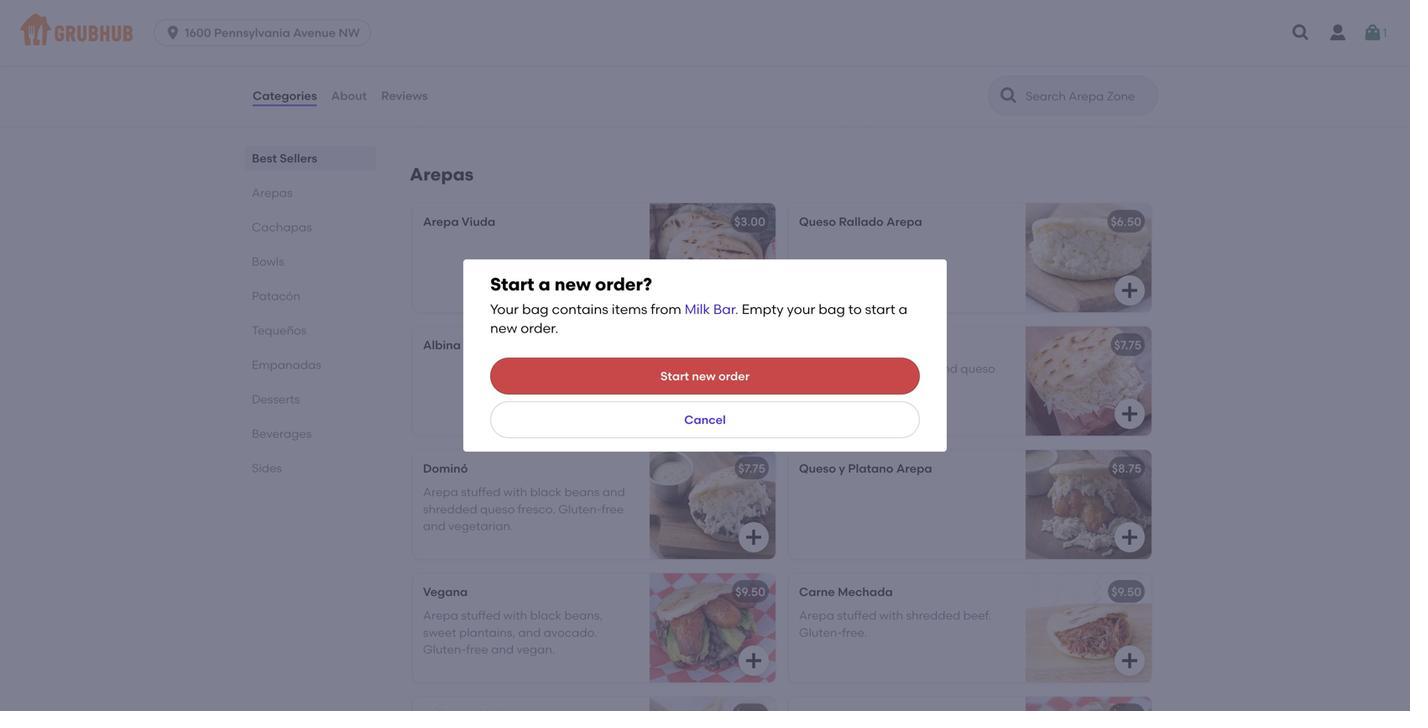 Task type: describe. For each thing, give the bounding box(es) containing it.
fresco. inside arepa stuffed with black beans and shredded queso fresco. gluten-free and vegetarian.
[[518, 502, 556, 516]]

best
[[252, 151, 277, 165]]

$6.50
[[1111, 214, 1142, 229]]

order
[[719, 369, 750, 383]]

de
[[484, 70, 499, 84]]

cachapas
[[252, 220, 312, 234]]

beans,
[[565, 609, 603, 623]]

viuda
[[462, 214, 496, 229]]

free. inside arepa stuffed with ham and queso fresco. gluten-free.
[[883, 379, 909, 393]]

patacón
[[252, 289, 301, 303]]

svg image for queso rallado arepa image
[[1120, 280, 1140, 301]]

arepa stuffed with black beans, sweet plantains, and avocado. gluten-free and vegan.
[[423, 609, 603, 657]]

start
[[866, 301, 896, 317]]

categories button
[[252, 66, 318, 126]]

gluten- inside arepa stuffed with ham and queso fresco. gluten-free.
[[840, 379, 883, 393]]

1600 pennsylvania avenue nw button
[[154, 19, 378, 46]]

bar
[[714, 301, 736, 317]]

svg image for queso y platano arepa image
[[1120, 527, 1140, 547]]

carne mechada
[[800, 585, 893, 599]]

vegana
[[423, 585, 468, 599]]

arepa stuffed with ham and queso fresco. gluten-free.
[[800, 362, 996, 393]]

new inside button
[[692, 369, 716, 383]]

stuffed for plantains,
[[461, 609, 501, 623]]

black for fresco.
[[530, 485, 562, 499]]

free for and
[[602, 502, 624, 516]]

new inside empty your bag to start a new order.
[[490, 320, 518, 336]]

1 button
[[1363, 18, 1388, 48]]

sides
[[252, 461, 282, 475]]

gluten- inside arepa stuffed with black beans, sweet plantains, and avocado. gluten-free and vegan.
[[423, 643, 466, 657]]

your
[[787, 301, 816, 317]]

cancel
[[685, 413, 726, 427]]

about
[[331, 88, 367, 103]]

svg image inside 1 button
[[1363, 23, 1384, 43]]

stuffed for fresco.
[[838, 362, 877, 376]]

about button
[[331, 66, 368, 126]]

0 vertical spatial queso
[[501, 70, 538, 84]]

1 vertical spatial arepas
[[252, 186, 293, 200]]

ham
[[907, 362, 933, 376]]

carne molida empanada
[[877, 70, 1023, 84]]

queso rallado arepa
[[800, 214, 923, 229]]

vegan.
[[517, 643, 555, 657]]

arepa right rallado
[[887, 214, 923, 229]]

platano
[[849, 461, 894, 476]]

1 bag from the left
[[522, 301, 549, 317]]

sweet
[[423, 626, 457, 640]]

with inside arepa stuffed with shredded beef. gluten-free.
[[880, 609, 904, 623]]

avocado.
[[544, 626, 598, 640]]

arepa stuffed with shredded beef. gluten-free.
[[800, 609, 992, 640]]

1600 pennsylvania avenue nw
[[185, 26, 360, 40]]

arepa viuda
[[423, 214, 496, 229]]

arepa right platano
[[897, 461, 933, 476]]

arepa inside arepa stuffed with black beans and shredded queso fresco. gluten-free and vegetarian.
[[423, 485, 459, 499]]

svg image for vegana image
[[744, 651, 764, 671]]

best sellers
[[252, 151, 318, 165]]

carne molida empanada button
[[865, 25, 1152, 125]]

empty
[[742, 301, 784, 317]]

beverages
[[252, 427, 312, 441]]

tequeños for tequeños de queso
[[426, 70, 481, 84]]

Search Arepa Zone search field
[[1025, 88, 1153, 104]]

your bag contains items from milk bar .
[[490, 301, 739, 317]]

and inside arepa stuffed with ham and queso fresco. gluten-free.
[[936, 362, 958, 376]]

cancel button
[[490, 401, 920, 438]]

sellers
[[280, 151, 318, 165]]

1 horizontal spatial $8.75
[[1113, 461, 1142, 476]]

arepa stuffed with black beans and shredded queso fresco. gluten-free and vegetarian.
[[423, 485, 625, 533]]

arepa inside arepa stuffed with shredded beef. gluten-free.
[[800, 609, 835, 623]]

desserts
[[252, 392, 300, 406]]

dominó image
[[650, 450, 776, 559]]

bag inside empty your bag to start a new order.
[[819, 301, 846, 317]]

albina
[[423, 338, 461, 352]]

order?
[[595, 274, 652, 295]]

items
[[612, 301, 648, 317]]

molida
[[916, 70, 956, 84]]

mechada
[[838, 585, 893, 599]]

search icon image
[[999, 86, 1020, 106]]

arepa inside button
[[464, 338, 500, 352]]

start new order
[[661, 369, 750, 383]]

$9.50 for arepa stuffed with shredded beef. gluten-free.
[[1112, 585, 1142, 599]]

carne mechada image
[[1026, 573, 1152, 683]]

pennsylvania
[[214, 26, 290, 40]]

empanada
[[959, 70, 1023, 84]]

with for gluten-
[[880, 362, 904, 376]]

start new order button
[[490, 358, 920, 395]]

shredded inside arepa stuffed with shredded beef. gluten-free.
[[907, 609, 961, 623]]

categories
[[253, 88, 317, 103]]

gluten- inside arepa stuffed with black beans and shredded queso fresco. gluten-free and vegetarian.
[[559, 502, 602, 516]]

contains
[[552, 301, 609, 317]]

y
[[839, 461, 846, 476]]

queso for $3.00
[[800, 214, 837, 229]]



Task type: vqa. For each thing, say whether or not it's contained in the screenshot.
(Optional) in Base Sub (Default - Açai Packet) Select one (Optional)
no



Task type: locate. For each thing, give the bounding box(es) containing it.
0 horizontal spatial $9.50
[[736, 585, 766, 599]]

free.
[[883, 379, 909, 393], [843, 626, 868, 640]]

1 horizontal spatial new
[[555, 274, 591, 295]]

arepa down "dominó"
[[423, 485, 459, 499]]

new left the order
[[692, 369, 716, 383]]

arepa up sweet
[[423, 609, 459, 623]]

shredded left beef.
[[907, 609, 961, 623]]

svg image for carne mechada image
[[1120, 651, 1140, 671]]

1 horizontal spatial fresco.
[[800, 379, 837, 393]]

1 vertical spatial shredded
[[907, 609, 961, 623]]

empty your bag to start a new order.
[[490, 301, 908, 336]]

main navigation navigation
[[0, 0, 1411, 66]]

0 vertical spatial $8.75
[[426, 90, 455, 104]]

1 horizontal spatial start
[[661, 369, 689, 383]]

shredded up "vegetarian."
[[423, 502, 478, 516]]

2 vertical spatial new
[[692, 369, 716, 383]]

0 horizontal spatial tequeños
[[252, 323, 307, 338]]

$3.00
[[735, 214, 766, 229]]

arepa viuda image
[[650, 203, 776, 312]]

with
[[880, 362, 904, 376], [504, 485, 528, 499], [504, 609, 528, 623], [880, 609, 904, 623]]

0 horizontal spatial $8.75
[[426, 90, 455, 104]]

1 vertical spatial carne
[[800, 585, 835, 599]]

free for sweet
[[466, 643, 489, 657]]

queso
[[961, 362, 996, 376], [480, 502, 515, 516]]

2 vertical spatial queso
[[800, 461, 837, 476]]

start a new order?
[[490, 274, 652, 295]]

0 vertical spatial tequeños
[[426, 70, 481, 84]]

queso right the de
[[501, 70, 538, 84]]

0 vertical spatial start
[[490, 274, 535, 295]]

1 vertical spatial queso
[[800, 214, 837, 229]]

start for start a new order?
[[490, 274, 535, 295]]

0 horizontal spatial new
[[490, 320, 518, 336]]

new down your
[[490, 320, 518, 336]]

avenue
[[293, 26, 336, 40]]

arepa
[[423, 214, 459, 229], [887, 214, 923, 229], [464, 338, 500, 352], [800, 362, 835, 376], [897, 461, 933, 476], [423, 485, 459, 499], [423, 609, 459, 623], [800, 609, 835, 623]]

reviews button
[[381, 66, 429, 126]]

free inside arepa stuffed with black beans, sweet plantains, and avocado. gluten-free and vegan.
[[466, 643, 489, 657]]

1 vertical spatial fresco.
[[518, 502, 556, 516]]

svg image inside 1600 pennsylvania avenue nw button
[[165, 24, 181, 41]]

0 vertical spatial shredded
[[423, 502, 478, 516]]

0 vertical spatial fresco.
[[800, 379, 837, 393]]

1 horizontal spatial $7.75
[[1115, 338, 1142, 352]]

arepa inside arepa stuffed with black beans, sweet plantains, and avocado. gluten-free and vegan.
[[423, 609, 459, 623]]

fresco. inside arepa stuffed with ham and queso fresco. gluten-free.
[[800, 379, 837, 393]]

arepas
[[410, 164, 474, 185], [252, 186, 293, 200]]

2 $9.50 from the left
[[1112, 585, 1142, 599]]

capresa jamón image
[[1026, 697, 1152, 711]]

rallado
[[839, 214, 884, 229]]

vegana image
[[650, 573, 776, 683]]

free. inside arepa stuffed with shredded beef. gluten-free.
[[843, 626, 868, 640]]

stuffed for shredded
[[461, 485, 501, 499]]

from
[[651, 301, 682, 317]]

start for start new order
[[661, 369, 689, 383]]

1 vertical spatial a
[[899, 301, 908, 317]]

queso left y at bottom
[[800, 461, 837, 476]]

carne left mechada
[[800, 585, 835, 599]]

0 vertical spatial a
[[539, 274, 551, 295]]

stuffed up plantains,
[[461, 609, 501, 623]]

carne for carne mechada
[[800, 585, 835, 599]]

$9.50 for arepa stuffed with black beans, sweet plantains, and avocado. gluten-free and vegan.
[[736, 585, 766, 599]]

bag up order.
[[522, 301, 549, 317]]

0 vertical spatial free
[[602, 502, 624, 516]]

0 horizontal spatial free
[[466, 643, 489, 657]]

stuffed down the to
[[838, 362, 877, 376]]

$7.75 for arepa stuffed with ham and queso fresco. gluten-free.
[[1115, 338, 1142, 352]]

start up your
[[490, 274, 535, 295]]

albina arepa button
[[413, 327, 776, 436]]

black inside arepa stuffed with black beans, sweet plantains, and avocado. gluten-free and vegan.
[[530, 609, 562, 623]]

black for avocado.
[[530, 609, 562, 623]]

1 vertical spatial free
[[466, 643, 489, 657]]

pollo mechado image
[[650, 697, 776, 711]]

with inside arepa stuffed with ham and queso fresco. gluten-free.
[[880, 362, 904, 376]]

queso inside arepa stuffed with black beans and shredded queso fresco. gluten-free and vegetarian.
[[480, 502, 515, 516]]

0 vertical spatial new
[[555, 274, 591, 295]]

and left "vegetarian."
[[423, 519, 446, 533]]

and right beans
[[603, 485, 625, 499]]

stuffed
[[838, 362, 877, 376], [461, 485, 501, 499], [461, 609, 501, 623], [838, 609, 877, 623]]

0 vertical spatial free.
[[883, 379, 909, 393]]

gluten- inside arepa stuffed with shredded beef. gluten-free.
[[800, 626, 843, 640]]

0 horizontal spatial bag
[[522, 301, 549, 317]]

beef.
[[964, 609, 992, 623]]

tequeños de queso
[[426, 70, 538, 84]]

start
[[490, 274, 535, 295], [661, 369, 689, 383]]

vegetarian.
[[449, 519, 514, 533]]

reviews
[[381, 88, 428, 103]]

arepas up arepa viuda
[[410, 164, 474, 185]]

a up order.
[[539, 274, 551, 295]]

bag
[[522, 301, 549, 317], [819, 301, 846, 317]]

2 black from the top
[[530, 609, 562, 623]]

0 horizontal spatial carne
[[800, 585, 835, 599]]

queso right ham
[[961, 362, 996, 376]]

carne inside button
[[877, 70, 913, 84]]

svg image
[[1292, 23, 1312, 43], [1363, 23, 1384, 43], [1120, 280, 1140, 301], [1120, 527, 1140, 547], [744, 651, 764, 671], [1120, 651, 1140, 671]]

carne
[[877, 70, 913, 84], [800, 585, 835, 599]]

1 vertical spatial $8.75
[[1113, 461, 1142, 476]]

0 vertical spatial queso
[[961, 362, 996, 376]]

arepa down carne mechada at the right bottom of the page
[[800, 609, 835, 623]]

.
[[736, 301, 739, 317]]

with inside arepa stuffed with black beans and shredded queso fresco. gluten-free and vegetarian.
[[504, 485, 528, 499]]

0 horizontal spatial start
[[490, 274, 535, 295]]

to
[[849, 301, 862, 317]]

0 horizontal spatial fresco.
[[518, 502, 556, 516]]

0 vertical spatial black
[[530, 485, 562, 499]]

black inside arepa stuffed with black beans and shredded queso fresco. gluten-free and vegetarian.
[[530, 485, 562, 499]]

free inside arepa stuffed with black beans and shredded queso fresco. gluten-free and vegetarian.
[[602, 502, 624, 516]]

2 horizontal spatial new
[[692, 369, 716, 383]]

new
[[555, 274, 591, 295], [490, 320, 518, 336], [692, 369, 716, 383]]

fresco.
[[800, 379, 837, 393], [518, 502, 556, 516]]

shredded
[[423, 502, 478, 516], [907, 609, 961, 623]]

queso
[[501, 70, 538, 84], [800, 214, 837, 229], [800, 461, 837, 476]]

free. down ham
[[883, 379, 909, 393]]

queso y platano arepa image
[[1026, 450, 1152, 559]]

$7.75 for arepa stuffed with black beans and shredded queso fresco. gluten-free and vegetarian.
[[739, 461, 766, 476]]

stuffed inside arepa stuffed with black beans, sweet plantains, and avocado. gluten-free and vegan.
[[461, 609, 501, 623]]

1 horizontal spatial arepas
[[410, 164, 474, 185]]

tequeños for tequeños
[[252, 323, 307, 338]]

and right ham
[[936, 362, 958, 376]]

gluten- down beans
[[559, 502, 602, 516]]

albina arepa
[[423, 338, 500, 352]]

with up plantains,
[[504, 609, 528, 623]]

1 vertical spatial tequeños
[[252, 323, 307, 338]]

stuffed down mechada
[[838, 609, 877, 623]]

1 vertical spatial queso
[[480, 502, 515, 516]]

stuffed inside arepa stuffed with shredded beef. gluten-free.
[[838, 609, 877, 623]]

queso up "vegetarian."
[[480, 502, 515, 516]]

beans
[[565, 485, 600, 499]]

1 horizontal spatial tequeños
[[426, 70, 481, 84]]

1
[[1384, 25, 1388, 40]]

queso rallado arepa image
[[1026, 203, 1152, 312]]

carne for carne molida empanada
[[877, 70, 913, 84]]

and down plantains,
[[492, 643, 514, 657]]

arepa inside arepa stuffed with ham and queso fresco. gluten-free.
[[800, 362, 835, 376]]

free. down carne mechada at the right bottom of the page
[[843, 626, 868, 640]]

plantains,
[[459, 626, 516, 640]]

queso y platano arepa
[[800, 461, 933, 476]]

stuffed for free.
[[838, 609, 877, 623]]

free
[[602, 502, 624, 516], [466, 643, 489, 657]]

and up vegan.
[[518, 626, 541, 640]]

new up contains
[[555, 274, 591, 295]]

arepas down 'best'
[[252, 186, 293, 200]]

arepa left viuda
[[423, 214, 459, 229]]

0 vertical spatial $7.75
[[1115, 338, 1142, 352]]

2 bag from the left
[[819, 301, 846, 317]]

0 vertical spatial carne
[[877, 70, 913, 84]]

arepa right albina on the top left of the page
[[464, 338, 500, 352]]

$7.75
[[1115, 338, 1142, 352], [739, 461, 766, 476]]

1600
[[185, 26, 211, 40]]

with inside arepa stuffed with black beans, sweet plantains, and avocado. gluten-free and vegan.
[[504, 609, 528, 623]]

1 vertical spatial free.
[[843, 626, 868, 640]]

black left beans
[[530, 485, 562, 499]]

dominó
[[423, 461, 468, 476]]

with down mechada
[[880, 609, 904, 623]]

stuffed up "vegetarian."
[[461, 485, 501, 499]]

$9.50
[[736, 585, 766, 599], [1112, 585, 1142, 599]]

nw
[[339, 26, 360, 40]]

1 horizontal spatial bag
[[819, 301, 846, 317]]

1 horizontal spatial a
[[899, 301, 908, 317]]

1 horizontal spatial $9.50
[[1112, 585, 1142, 599]]

bowls
[[252, 254, 284, 269]]

1 black from the top
[[530, 485, 562, 499]]

stuffed inside arepa stuffed with ham and queso fresco. gluten-free.
[[838, 362, 877, 376]]

1 horizontal spatial shredded
[[907, 609, 961, 623]]

1 horizontal spatial free
[[602, 502, 624, 516]]

gluten-
[[840, 379, 883, 393], [559, 502, 602, 516], [800, 626, 843, 640], [423, 643, 466, 657]]

gluten- down the to
[[840, 379, 883, 393]]

0 horizontal spatial queso
[[480, 502, 515, 516]]

shredded inside arepa stuffed with black beans and shredded queso fresco. gluten-free and vegetarian.
[[423, 502, 478, 516]]

1 $9.50 from the left
[[736, 585, 766, 599]]

a inside empty your bag to start a new order.
[[899, 301, 908, 317]]

queso left rallado
[[800, 214, 837, 229]]

empanadas
[[252, 358, 321, 372]]

gluten- down carne mechada at the right bottom of the page
[[800, 626, 843, 640]]

0 horizontal spatial a
[[539, 274, 551, 295]]

$8.75
[[426, 90, 455, 104], [1113, 461, 1142, 476]]

tequeños down patacón
[[252, 323, 307, 338]]

arepa down your
[[800, 362, 835, 376]]

queso for $7.75
[[800, 461, 837, 476]]

tequeños
[[426, 70, 481, 84], [252, 323, 307, 338]]

tequeños left the de
[[426, 70, 481, 84]]

with up "vegetarian."
[[504, 485, 528, 499]]

0 horizontal spatial arepas
[[252, 186, 293, 200]]

1 vertical spatial new
[[490, 320, 518, 336]]

1 vertical spatial $7.75
[[739, 461, 766, 476]]

with for queso
[[504, 485, 528, 499]]

stuffed inside arepa stuffed with black beans and shredded queso fresco. gluten-free and vegetarian.
[[461, 485, 501, 499]]

gluten- down sweet
[[423, 643, 466, 657]]

jamón y queso image
[[1026, 327, 1152, 436]]

0 horizontal spatial free.
[[843, 626, 868, 640]]

1 vertical spatial black
[[530, 609, 562, 623]]

0 horizontal spatial $7.75
[[739, 461, 766, 476]]

and
[[936, 362, 958, 376], [603, 485, 625, 499], [423, 519, 446, 533], [518, 626, 541, 640], [492, 643, 514, 657]]

svg image
[[165, 24, 181, 41], [1120, 93, 1140, 113], [1120, 404, 1140, 424], [744, 527, 764, 547]]

carne left molida at top right
[[877, 70, 913, 84]]

1 horizontal spatial free.
[[883, 379, 909, 393]]

start up cancel
[[661, 369, 689, 383]]

a right start
[[899, 301, 908, 317]]

0 vertical spatial arepas
[[410, 164, 474, 185]]

1 vertical spatial start
[[661, 369, 689, 383]]

1 horizontal spatial carne
[[877, 70, 913, 84]]

a
[[539, 274, 551, 295], [899, 301, 908, 317]]

1 horizontal spatial queso
[[961, 362, 996, 376]]

0 horizontal spatial shredded
[[423, 502, 478, 516]]

queso inside arepa stuffed with ham and queso fresco. gluten-free.
[[961, 362, 996, 376]]

milk
[[685, 301, 711, 317]]

bag left the to
[[819, 301, 846, 317]]

your
[[490, 301, 519, 317]]

start inside button
[[661, 369, 689, 383]]

black
[[530, 485, 562, 499], [530, 609, 562, 623]]

order.
[[521, 320, 559, 336]]

black up avocado.
[[530, 609, 562, 623]]

with for and
[[504, 609, 528, 623]]

albina arepa image
[[650, 327, 776, 436]]

with left ham
[[880, 362, 904, 376]]



